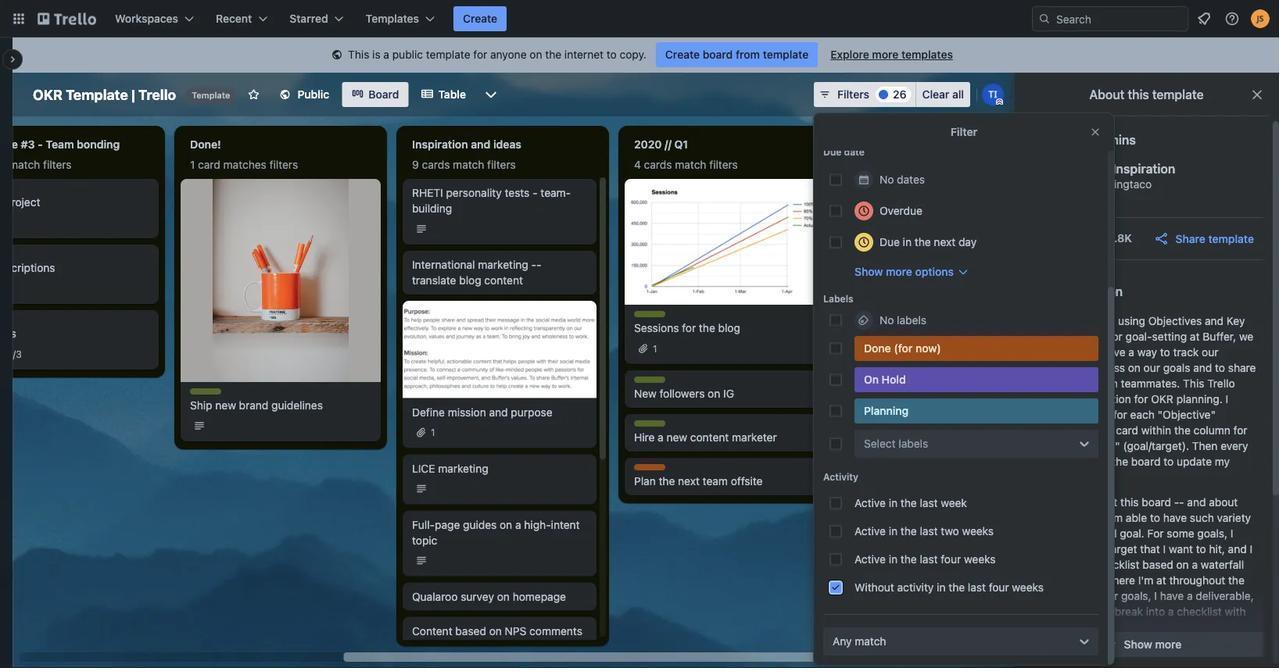 Task type: locate. For each thing, give the bounding box(es) containing it.
template inside create board from template link
[[763, 48, 809, 61]]

filters inside 'done! 1 card matches filters'
[[269, 158, 298, 171]]

options
[[915, 265, 954, 278]]

is left the public
[[372, 48, 381, 61]]

a left high-
[[515, 519, 521, 531]]

0 vertical spatial due
[[823, 146, 842, 157]]

2 vertical spatial card
[[1073, 527, 1095, 540]]

- inside rheti personality tests - team- building
[[533, 187, 538, 199]]

share inside share content strategy with the team
[[856, 196, 885, 209]]

1 active from the top
[[855, 497, 886, 510]]

select labels
[[864, 438, 928, 450]]

based inside what i love about this board -- and about trello -- is that i'm able to have such variety on each card and goal. for some goals, i have a number target that i want to hit, and i can create a checklist based on a waterfall graph to chart where i'm at throughout the quarter. for other goals, i have a deliverable, which i can then break into a checklist with different stages and add a due date. or if i have an output goal, i can visually check off different parts of the projects. throughout the quarter, i can drag krs
[[1143, 559, 1174, 572]]

board down the public
[[369, 88, 399, 101]]

cards inside inspiration and ideas 9 cards match filters
[[422, 158, 450, 171]]

starred button
[[280, 6, 353, 31]]

0 horizontal spatial next
[[678, 475, 700, 488]]

1 horizontal spatial for
[[1148, 527, 1164, 540]]

1 vertical spatial more
[[886, 265, 912, 278]]

international marketing -- translate blog content
[[412, 258, 541, 287]]

primary element
[[0, 0, 1279, 38]]

|
[[131, 86, 135, 103]]

match up personality
[[453, 158, 484, 171]]

goal.
[[1120, 527, 1145, 540]]

1 vertical spatial share
[[1176, 232, 1206, 245]]

at left "throughout"
[[1157, 574, 1167, 587]]

throughout
[[1169, 574, 1226, 587]]

visually
[[1162, 637, 1200, 650]]

2 horizontal spatial content
[[888, 196, 927, 209]]

0 vertical spatial into
[[1090, 456, 1109, 468]]

weeks up the which
[[1012, 581, 1044, 594]]

new for hire
[[667, 431, 687, 444]]

1 vertical spatial create
[[665, 48, 700, 61]]

1 horizontal spatial okr
[[1151, 393, 1174, 406]]

0 horizontal spatial i'm
[[1108, 512, 1123, 525]]

template left star or unstar board image
[[192, 90, 230, 100]]

templates
[[366, 12, 419, 25]]

some
[[1167, 527, 1195, 540]]

1 vertical spatial my
[[1215, 456, 1230, 468]]

1 vertical spatial weeks
[[964, 553, 996, 566]]

1 vertical spatial no
[[880, 314, 894, 327]]

workspaces button
[[106, 6, 203, 31]]

no for no dates
[[880, 173, 894, 186]]

1 horizontal spatial content
[[690, 431, 729, 444]]

create inside when we started using objectives and key results (okrs) for goal-setting at buffer, we were eager to have a way to track our individual progress on our goals and to share our progress with teammates. this trello board is my solution for okr planning. i create a column for each "objective" (category) and a card within the column for each "key result" (goal/target). then every week, i hop into the board to update my progress.
[[1030, 409, 1062, 421]]

@inspiringtaco
[[1077, 178, 1152, 191]]

the
[[545, 48, 562, 61], [999, 196, 1015, 209], [915, 236, 931, 249], [699, 322, 715, 335], [1175, 424, 1191, 437], [1112, 456, 1128, 468], [659, 475, 675, 488], [901, 497, 917, 510], [901, 525, 917, 538], [901, 553, 917, 566], [1228, 574, 1245, 587], [949, 581, 965, 594], [1118, 653, 1134, 665], [1030, 668, 1046, 669]]

color: lime, title: "done" element down make
[[856, 289, 888, 300]]

done
[[856, 246, 880, 256], [856, 289, 880, 300], [634, 312, 658, 323], [864, 342, 891, 355], [634, 378, 658, 388], [190, 389, 214, 400], [634, 421, 658, 432]]

1 vertical spatial based
[[455, 625, 486, 638]]

1 horizontal spatial create
[[665, 48, 700, 61]]

and
[[471, 138, 491, 151], [1205, 315, 1224, 328], [1193, 362, 1212, 375], [489, 406, 508, 419], [1086, 424, 1104, 437], [1187, 496, 1206, 509], [1098, 527, 1117, 540], [1228, 543, 1247, 556], [1112, 621, 1131, 634]]

done for (for
[[864, 342, 891, 355]]

into down result"
[[1090, 456, 1109, 468]]

cards inside 2020 // q1 4 cards match filters
[[644, 158, 672, 171]]

our down buffer,
[[1202, 346, 1219, 359]]

"key
[[1057, 440, 1081, 453]]

0 vertical spatial team
[[856, 212, 882, 224]]

done left the followers
[[634, 378, 658, 388]]

2 vertical spatial our
[[1030, 377, 1047, 390]]

in for active in the last week
[[889, 497, 898, 510]]

filters down 2020 // q1 text box
[[709, 158, 738, 171]]

a up "chart"
[[1086, 559, 1092, 572]]

our
[[1202, 346, 1219, 359], [1144, 362, 1160, 375], [1030, 377, 1047, 390]]

with inside when we started using objectives and key results (okrs) for goal-setting at buffer, we were eager to have a way to track our individual progress on our goals and to share our progress with teammates. this trello board is my solution for okr planning. i create a column for each "objective" (category) and a card within the column for each "key result" (goal/target). then every week, i hop into the board to update my progress.
[[1097, 377, 1118, 390]]

to left the 'hit,'
[[1196, 543, 1206, 556]]

1 vertical spatial at
[[1157, 574, 1167, 587]]

and right the 'hit,'
[[1228, 543, 1247, 556]]

template left |
[[66, 86, 128, 103]]

this
[[348, 48, 369, 61], [1183, 377, 1205, 390]]

Search field
[[1051, 7, 1188, 30]]

last for week
[[920, 497, 938, 510]]

lice
[[412, 462, 435, 475]]

2 vertical spatial color: orange, title: "done (for now)" element
[[634, 464, 665, 471]]

trello inside when we started using objectives and key results (okrs) for goal-setting at buffer, we were eager to have a way to track our individual progress on our goals and to share our progress with teammates. this trello board is my solution for okr planning. i create a column for each "objective" (category) and a card within the column for each "key result" (goal/target). then every week, i hop into the board to update my progress.
[[1208, 377, 1235, 390]]

team inside share content strategy with the team
[[856, 212, 882, 224]]

for down 'using'
[[1109, 330, 1123, 343]]

0 vertical spatial no
[[880, 173, 894, 186]]

create inside what i love about this board -- and about trello -- is that i'm able to have such variety on each card and goal. for some goals, i have a number target that i want to hit, and i can create a checklist based on a waterfall graph to chart where i'm at throughout the quarter. for other goals, i have a deliverable, which i can then break into a checklist with different stages and add a due date. or if i have an output goal, i can visually check off different parts of the projects. throughout the quarter, i can drag krs
[[1051, 559, 1083, 572]]

for inside done sessions for the blog
[[682, 322, 696, 335]]

new inside 'done hire a new content marketer'
[[667, 431, 687, 444]]

throughout
[[1184, 653, 1243, 665]]

explore more templates
[[831, 48, 953, 61]]

progress down individual
[[1050, 377, 1094, 390]]

1 horizontal spatial team
[[856, 212, 882, 224]]

filters down done! text field
[[269, 158, 298, 171]]

content
[[888, 196, 927, 209], [484, 274, 523, 287], [690, 431, 729, 444]]

and down track
[[1193, 362, 1212, 375]]

and left ideas
[[471, 138, 491, 151]]

labels for select labels
[[899, 438, 928, 450]]

labels for no labels
[[897, 314, 927, 327]]

0 vertical spatial show
[[855, 265, 883, 278]]

content inside international marketing -- translate blog content
[[484, 274, 523, 287]]

with inside share content strategy with the team
[[975, 196, 996, 209]]

2 vertical spatial new
[[667, 431, 687, 444]]

using
[[1118, 315, 1146, 328]]

1 vertical spatial goals,
[[1121, 590, 1152, 603]]

1 vertical spatial into
[[1146, 606, 1165, 619]]

0 vertical spatial new
[[901, 255, 922, 268]]

weeks for active in the last two weeks
[[962, 525, 994, 538]]

the inside share content strategy with the team
[[999, 196, 1015, 209]]

mission
[[448, 406, 486, 419]]

1 horizontal spatial next
[[934, 236, 956, 249]]

public
[[392, 48, 423, 61]]

krs
[[1144, 668, 1164, 669]]

2020 // Q1 text field
[[625, 132, 825, 157]]

that down goal.
[[1140, 543, 1160, 556]]

trello down share at right
[[1208, 377, 1235, 390]]

blog
[[459, 274, 481, 287], [718, 322, 741, 335]]

done! 1 card matches filters
[[190, 138, 298, 171]]

1 vertical spatial card
[[1116, 424, 1139, 437]]

1 vertical spatial next
[[678, 475, 700, 488]]

0 horizontal spatial card
[[198, 158, 220, 171]]

1 horizontal spatial goals,
[[1198, 527, 1228, 540]]

1 vertical spatial we
[[1239, 330, 1254, 343]]

1 vertical spatial color: orange, title: "done (for now)" element
[[855, 336, 1099, 361]]

with right "strategy"
[[975, 196, 996, 209]]

drag
[[1118, 668, 1142, 669]]

survey
[[461, 590, 494, 603]]

1
[[190, 158, 195, 171], [653, 343, 657, 354], [9, 349, 13, 360], [431, 427, 435, 438]]

board left admins
[[1055, 133, 1090, 147]]

done inside done research data warehouses
[[856, 289, 880, 300]]

to left share at right
[[1215, 362, 1225, 375]]

3 cards from the left
[[866, 158, 894, 171]]

2 vertical spatial content
[[690, 431, 729, 444]]

2 active from the top
[[855, 525, 886, 538]]

0 horizontal spatial goals,
[[1121, 590, 1152, 603]]

0 horizontal spatial due
[[823, 146, 842, 157]]

my left solution
[[1073, 393, 1088, 406]]

column up then
[[1194, 424, 1231, 437]]

this right sm image
[[348, 48, 369, 61]]

key
[[1227, 315, 1245, 328]]

marketing inside lice marketing link
[[438, 462, 488, 475]]

a inside 'done hire a new content marketer'
[[658, 431, 664, 444]]

1 vertical spatial different
[[1030, 653, 1073, 665]]

this inside when we started using objectives and key results (okrs) for goal-setting at buffer, we were eager to have a way to track our individual progress on our goals and to share our progress with teammates. this trello board is my solution for okr planning. i create a column for each "objective" (category) and a card within the column for each "key result" (goal/target). then every week, i hop into the board to update my progress.
[[1183, 377, 1205, 390]]

1 horizontal spatial due
[[880, 236, 900, 249]]

color: lime, title: "done" element for research data warehouses
[[856, 289, 888, 300]]

inspiration
[[412, 138, 468, 151], [1113, 161, 1176, 176]]

trello inside text field
[[138, 86, 176, 103]]

create board from template
[[665, 48, 809, 61]]

0 horizontal spatial with
[[975, 196, 996, 209]]

marketing inside international marketing -- translate blog content
[[478, 258, 528, 271]]

1 vertical spatial labels
[[899, 438, 928, 450]]

0 horizontal spatial okr
[[33, 86, 63, 103]]

and inside inspiration and ideas 9 cards match filters
[[471, 138, 491, 151]]

with up solution
[[1097, 377, 1118, 390]]

color: lime, title: "done" element down new on the bottom of the page
[[634, 421, 665, 432]]

trello inside what i love about this board -- and about trello -- is that i'm able to have such variety on each card and goal. for some goals, i have a number target that i want to hit, and i can create a checklist based on a waterfall graph to chart where i'm at throughout the quarter. for other goals, i have a deliverable, which i can then break into a checklist with different stages and add a due date. or if i have an output goal, i can visually check off different parts of the projects. throughout the quarter, i can drag krs
[[1030, 512, 1058, 525]]

1 horizontal spatial based
[[1143, 559, 1174, 572]]

0 vertical spatial active
[[855, 497, 886, 510]]

1 horizontal spatial new
[[667, 431, 687, 444]]

1 horizontal spatial is
[[1062, 393, 1070, 406]]

create down number
[[1051, 559, 1083, 572]]

trello inside "trello inspiration @inspiringtaco"
[[1077, 161, 1110, 176]]

inspiration up 9
[[412, 138, 468, 151]]

1 vertical spatial inspiration
[[1113, 161, 1176, 176]]

1 vertical spatial this
[[1183, 377, 1205, 390]]

into
[[1090, 456, 1109, 468], [1146, 606, 1165, 619]]

card inside when we started using objectives and key results (okrs) for goal-setting at buffer, we were eager to have a way to track our individual progress on our goals and to share our progress with teammates. this trello board is my solution for okr planning. i create a column for each "objective" (category) and a card within the column for each "key result" (goal/target). then every week, i hop into the board to update my progress.
[[1116, 424, 1139, 437]]

2 vertical spatial active
[[855, 553, 886, 566]]

due
[[823, 146, 842, 157], [880, 236, 900, 249]]

template inside share template button
[[1209, 232, 1254, 245]]

for down "chart"
[[1072, 590, 1089, 603]]

0 horizontal spatial blog
[[459, 274, 481, 287]]

done right labels
[[856, 289, 880, 300]]

0 horizontal spatial create
[[463, 12, 497, 25]]

cards right 4
[[644, 158, 672, 171]]

color: orange, title: "done (for now)" element
[[856, 185, 888, 192], [855, 336, 1099, 361], [634, 464, 665, 471]]

in up active in the last two weeks
[[889, 497, 898, 510]]

have inside when we started using objectives and key results (okrs) for goal-setting at buffer, we were eager to have a way to track our individual progress on our goals and to share our progress with teammates. this trello board is my solution for okr planning. i create a column for each "objective" (category) and a card within the column for each "key result" (goal/target). then every week, i hop into the board to update my progress.
[[1102, 346, 1126, 359]]

1 horizontal spatial about
[[1209, 496, 1238, 509]]

four left graph
[[989, 581, 1009, 594]]

0 vertical spatial with
[[975, 196, 996, 209]]

last left two
[[920, 525, 938, 538]]

1 horizontal spatial our
[[1144, 362, 1160, 375]]

2 cards from the left
[[644, 158, 672, 171]]

0 horizontal spatial for
[[1072, 590, 1089, 603]]

1 horizontal spatial board
[[1055, 133, 1090, 147]]

with
[[975, 196, 996, 209], [1097, 377, 1118, 390], [1225, 606, 1246, 619]]

due left date
[[823, 146, 842, 157]]

1 cards from the left
[[422, 158, 450, 171]]

last down active in the last two weeks
[[920, 553, 938, 566]]

0 horizontal spatial at
[[1157, 574, 1167, 587]]

2 horizontal spatial with
[[1225, 606, 1246, 619]]

two
[[941, 525, 959, 538]]

active for active in the last four weeks
[[855, 553, 886, 566]]

results
[[1030, 330, 1067, 343]]

color: lime, title: "done" element up new on the bottom of the page
[[634, 311, 665, 323]]

no dates
[[880, 173, 925, 186]]

weeks right two
[[962, 525, 994, 538]]

on hold
[[864, 373, 906, 386]]

different down the which
[[1030, 621, 1073, 634]]

show for show more options
[[855, 265, 883, 278]]

0 horizontal spatial team
[[703, 475, 728, 488]]

2 vertical spatial more
[[1155, 639, 1182, 651]]

filters down filter
[[931, 158, 960, 171]]

projects.
[[1137, 653, 1181, 665]]

in up show more options
[[903, 236, 912, 249]]

can up the stages at the right bottom
[[1068, 606, 1086, 619]]

table link
[[412, 82, 475, 107]]

done sessions for the blog
[[634, 312, 741, 335]]

okr inside text field
[[33, 86, 63, 103]]

date
[[844, 146, 865, 157]]

1 vertical spatial show
[[1124, 639, 1153, 651]]

color: orange, title: "done (for now)" element up the plan
[[634, 464, 665, 471]]

create
[[463, 12, 497, 25], [665, 48, 700, 61]]

1 horizontal spatial inspiration
[[1113, 161, 1176, 176]]

content based on nps comments
[[412, 625, 583, 638]]

1 horizontal spatial i'm
[[1138, 574, 1154, 587]]

more inside button
[[1155, 639, 1182, 651]]

progress up solution
[[1081, 362, 1125, 375]]

on down way
[[1128, 362, 1141, 375]]

john smith (johnsmith38824343) image
[[1251, 9, 1270, 28]]

0 vertical spatial this
[[348, 48, 369, 61]]

for
[[473, 48, 487, 61], [682, 322, 696, 335], [1109, 330, 1123, 343], [1134, 393, 1148, 406], [1114, 409, 1128, 421], [1234, 424, 1248, 437]]

individual
[[1030, 362, 1078, 375]]

qualaroo survey on homepage
[[412, 590, 566, 603]]

1 vertical spatial column
[[1194, 424, 1231, 437]]

quarter,
[[1049, 668, 1088, 669]]

share inside button
[[1176, 232, 1206, 245]]

labels down data
[[897, 314, 927, 327]]

lice marketing link
[[412, 461, 587, 477]]

done left (for
[[864, 342, 891, 355]]

different
[[1030, 621, 1073, 634], [1030, 653, 1073, 665]]

0 vertical spatial color: orange, title: "done (for now)" element
[[856, 185, 888, 192]]

done for ship
[[190, 389, 214, 400]]

0 horizontal spatial content
[[484, 274, 523, 287]]

intent
[[551, 519, 580, 531]]

different down an
[[1030, 653, 1073, 665]]

buffer,
[[1203, 330, 1236, 343]]

3 filters from the left
[[709, 158, 738, 171]]

content inside share content strategy with the team
[[888, 196, 927, 209]]

trello right |
[[138, 86, 176, 103]]

1 vertical spatial create
[[1051, 559, 1083, 572]]

board for board
[[369, 88, 399, 101]]

public
[[298, 88, 329, 101]]

9
[[412, 158, 419, 171]]

with up if
[[1225, 606, 1246, 619]]

Inspiration and ideas text field
[[403, 132, 603, 157]]

1 vertical spatial new
[[215, 399, 236, 412]]

1 no from the top
[[880, 173, 894, 186]]

done inside done sessions for the blog
[[634, 312, 658, 323]]

other
[[1092, 590, 1118, 603]]

2 about from the left
[[1209, 496, 1238, 509]]

output
[[1072, 637, 1105, 650]]

on
[[864, 373, 879, 386]]

hop
[[1068, 456, 1087, 468]]

1 vertical spatial blog
[[718, 322, 741, 335]]

create inside button
[[463, 12, 497, 25]]

more inside 'button'
[[886, 265, 912, 278]]

have left an
[[1030, 637, 1054, 650]]

1 horizontal spatial cards
[[644, 158, 672, 171]]

Done! text field
[[181, 132, 381, 157]]

1 about from the left
[[1089, 496, 1118, 509]]

plan
[[634, 475, 656, 488]]

in for active in the last two weeks
[[889, 525, 898, 538]]

1 vertical spatial is
[[1062, 393, 1070, 406]]

0 horizontal spatial 3
[[16, 349, 22, 360]]

the right the plan
[[659, 475, 675, 488]]

when
[[1030, 315, 1059, 328]]

open information menu image
[[1225, 11, 1240, 27]]

done inside done make 10 new videos
[[856, 246, 880, 256]]

0 vertical spatial each
[[1131, 409, 1155, 421]]

1 horizontal spatial at
[[1190, 330, 1200, 343]]

3 active from the top
[[855, 553, 886, 566]]

1 horizontal spatial this
[[1183, 377, 1205, 390]]

done inside done ship new brand guidelines
[[190, 389, 214, 400]]

content left marketer
[[690, 431, 729, 444]]

done left brand
[[190, 389, 214, 400]]

for right sessions
[[682, 322, 696, 335]]

we down key
[[1239, 330, 1254, 343]]

now)
[[916, 342, 941, 355]]

2 horizontal spatial cards
[[866, 158, 894, 171]]

show inside show more button
[[1124, 639, 1153, 651]]

each up 'within'
[[1131, 409, 1155, 421]]

on inside done new followers on ig
[[708, 387, 720, 400]]

share content strategy with the team link
[[856, 195, 1038, 226]]

2 horizontal spatial new
[[901, 255, 922, 268]]

inspiration up @inspiringtaco
[[1113, 161, 1176, 176]]

qualaroo survey on homepage link
[[412, 589, 587, 605]]

1 filters from the left
[[269, 158, 298, 171]]

rheti personality tests - team- building link
[[412, 185, 587, 217]]

a up (category)
[[1065, 409, 1071, 421]]

show left 10
[[855, 265, 883, 278]]

0 horizontal spatial about
[[1089, 496, 1118, 509]]

color: lime, title: "done" element
[[856, 245, 888, 256], [856, 289, 888, 300], [634, 311, 665, 323], [634, 377, 665, 388], [190, 389, 221, 400], [634, 421, 665, 432]]

show inside the show more options 'button'
[[855, 265, 883, 278]]

new inside done make 10 new videos
[[901, 255, 922, 268]]

warehouses
[[931, 299, 992, 312]]

objectives
[[1149, 315, 1202, 328]]

check
[[1203, 637, 1233, 650]]

new for make
[[901, 255, 922, 268]]

content down dates
[[888, 196, 927, 209]]

trello inspiration link
[[1077, 161, 1176, 176]]

okr down teammates.
[[1151, 393, 1174, 406]]

0 horizontal spatial my
[[1073, 393, 1088, 406]]

no left dates
[[880, 173, 894, 186]]

close popover image
[[1089, 126, 1102, 138]]

homepage
[[513, 590, 566, 603]]

and right mission
[[489, 406, 508, 419]]

cards up no dates
[[866, 158, 894, 171]]

to down (okrs)
[[1089, 346, 1099, 359]]

that down love
[[1085, 512, 1105, 525]]

1 vertical spatial due
[[880, 236, 900, 249]]

10
[[886, 255, 898, 268]]

ship new brand guidelines link
[[190, 398, 371, 414]]

weeks for active in the last four weeks
[[964, 553, 996, 566]]

graph
[[1030, 574, 1059, 587]]

what i love about this board -- and about trello -- is that i'm able to have such variety on each card and goal. for some goals, i have a number target that i want to hit, and i can create a checklist based on a waterfall graph to chart where i'm at throughout the quarter. for other goals, i have a deliverable, which i can then break into a checklist with different stages and add a due date. or if i have an output goal, i can visually check off different parts of the projects. throughout the quarter, i can drag krs 
[[1030, 496, 1254, 669]]

0 horizontal spatial we
[[1062, 315, 1076, 328]]

blog inside done sessions for the blog
[[718, 322, 741, 335]]

share for share content strategy with the team
[[856, 196, 885, 209]]

0 notifications image
[[1195, 9, 1214, 28]]

2 different from the top
[[1030, 653, 1073, 665]]

is down love
[[1074, 512, 1082, 525]]

the down "objective"
[[1175, 424, 1191, 437]]

show for show more
[[1124, 639, 1153, 651]]

None text field
[[0, 132, 159, 157]]

labels
[[823, 293, 854, 304]]

2 vertical spatial each
[[1045, 527, 1070, 540]]

goals, up the 'hit,'
[[1198, 527, 1228, 540]]

2 no from the top
[[880, 314, 894, 327]]

any match
[[833, 635, 886, 648]]

2 filters from the left
[[487, 158, 516, 171]]

1 vertical spatial okr
[[1151, 393, 1174, 406]]

done for hire
[[634, 421, 658, 432]]

done left 10
[[856, 246, 880, 256]]

clear all button
[[916, 82, 970, 107]]

done down new on the bottom of the page
[[634, 421, 658, 432]]

board left from
[[703, 48, 733, 61]]

done inside 'done hire a new content marketer'
[[634, 421, 658, 432]]

done inside done new followers on ig
[[634, 378, 658, 388]]

admins
[[1093, 133, 1136, 147]]

marketing for international
[[478, 258, 528, 271]]

into inside when we started using objectives and key results (okrs) for goal-setting at buffer, we were eager to have a way to track our individual progress on our goals and to share our progress with teammates. this trello board is my solution for okr planning. i create a column for each "objective" (category) and a card within the column for each "key result" (goal/target). then every week, i hop into the board to update my progress.
[[1090, 456, 1109, 468]]

teammates.
[[1121, 377, 1180, 390]]

based down want
[[1143, 559, 1174, 572]]

0 vertical spatial create
[[1030, 409, 1062, 421]]

with inside what i love about this board -- and about trello -- is that i'm able to have such variety on each card and goal. for some goals, i have a number target that i want to hit, and i can create a checklist based on a waterfall graph to chart where i'm at throughout the quarter. for other goals, i have a deliverable, which i can then break into a checklist with different stages and add a due date. or if i have an output goal, i can visually check off different parts of the projects. throughout the quarter, i can drag krs
[[1225, 606, 1246, 619]]

love
[[1065, 496, 1086, 509]]

waterfall
[[1201, 559, 1244, 572]]

0 vertical spatial marketing
[[478, 258, 528, 271]]

last left week
[[920, 497, 938, 510]]

match down q1
[[675, 158, 707, 171]]

recent
[[216, 12, 252, 25]]

the right sessions
[[699, 322, 715, 335]]

color: orange, title: "done (for now)" element for plan the next team offsite
[[634, 464, 665, 471]]

is up (category)
[[1062, 393, 1070, 406]]

without
[[855, 581, 894, 594]]

active
[[855, 497, 886, 510], [855, 525, 886, 538], [855, 553, 886, 566]]

the down active in the last week at right
[[901, 525, 917, 538]]



Task type: vqa. For each thing, say whether or not it's contained in the screenshot.
new in Done Ship New Brand Guidelines
yes



Task type: describe. For each thing, give the bounding box(es) containing it.
4 filters from the left
[[931, 158, 960, 171]]

card inside 'done! 1 card matches filters'
[[198, 158, 220, 171]]

page
[[435, 519, 460, 531]]

define mission and purpose link
[[412, 405, 587, 420]]

1 vertical spatial each
[[1030, 440, 1054, 453]]

no for no labels
[[880, 314, 894, 327]]

match up dates
[[897, 158, 928, 171]]

1 vertical spatial four
[[989, 581, 1009, 594]]

on down what
[[1030, 527, 1043, 540]]

in right activity
[[937, 581, 946, 594]]

the down result"
[[1112, 456, 1128, 468]]

the up deliverable,
[[1228, 574, 1245, 587]]

1 different from the top
[[1030, 621, 1073, 634]]

done hire a new content marketer
[[634, 421, 777, 444]]

active in the last week
[[855, 497, 967, 510]]

0 horizontal spatial this
[[348, 48, 369, 61]]

if
[[1231, 621, 1237, 634]]

card inside what i love about this board -- and about trello -- is that i'm able to have such variety on each card and goal. for some goals, i have a number target that i want to hit, and i can create a checklist based on a waterfall graph to chart where i'm at throughout the quarter. for other goals, i have a deliverable, which i can then break into a checklist with different stages and add a due date. or if i have an output goal, i can visually check off different parts of the projects. throughout the quarter, i can drag krs
[[1073, 527, 1095, 540]]

color: lime, title: "done" element for new followers on ig
[[634, 377, 665, 388]]

due for due date
[[823, 146, 842, 157]]

last for four
[[920, 553, 938, 566]]

0 vertical spatial i'm
[[1108, 512, 1123, 525]]

color: lime, title: "done" element for sessions for the blog
[[634, 311, 665, 323]]

active in the last four weeks
[[855, 553, 996, 566]]

inspiration inside inspiration and ideas 9 cards match filters
[[412, 138, 468, 151]]

clear all
[[922, 88, 964, 101]]

1 vertical spatial team
[[703, 475, 728, 488]]

have up graph
[[1030, 543, 1054, 556]]

1 horizontal spatial my
[[1215, 456, 1230, 468]]

a left way
[[1129, 346, 1135, 359]]

0 horizontal spatial that
[[1085, 512, 1105, 525]]

2 vertical spatial weeks
[[1012, 581, 1044, 594]]

show more
[[1124, 639, 1182, 651]]

color: orange, title: "done (for now)" element for share content strategy with the team
[[856, 185, 888, 192]]

3 cards match filters
[[856, 158, 960, 171]]

the up active in the last two weeks
[[901, 497, 917, 510]]

the inside the plan the next team offsite link
[[659, 475, 675, 488]]

deliverable,
[[1196, 590, 1254, 603]]

a left due at the bottom of page
[[1156, 621, 1162, 634]]

0 vertical spatial progress
[[1081, 362, 1125, 375]]

content inside 'done hire a new content marketer'
[[690, 431, 729, 444]]

parts
[[1076, 653, 1102, 665]]

create for create
[[463, 12, 497, 25]]

marketing for lice
[[438, 462, 488, 475]]

on inside when we started using objectives and key results (okrs) for goal-setting at buffer, we were eager to have a way to track our individual progress on our goals and to share our progress with teammates. this trello board is my solution for okr planning. i create a column for each "objective" (category) and a card within the column for each "key result" (goal/target). then every week, i hop into the board to update my progress.
[[1128, 362, 1141, 375]]

a up "throughout"
[[1192, 559, 1198, 572]]

research
[[856, 299, 903, 312]]

color: purple, title: "on hold" element
[[855, 368, 1099, 393]]

ig
[[723, 387, 734, 400]]

to left "chart"
[[1062, 574, 1072, 587]]

guidelines
[[271, 399, 323, 412]]

and up such
[[1187, 496, 1206, 509]]

progress.
[[1030, 471, 1078, 484]]

can up graph
[[1030, 559, 1048, 572]]

active for active in the last week
[[855, 497, 886, 510]]

started
[[1079, 315, 1115, 328]]

on inside full-page guides on a high-intent topic
[[500, 519, 512, 531]]

/
[[13, 349, 16, 360]]

at inside what i love about this board -- and about trello -- is that i'm able to have such variety on each card and goal. for some goals, i have a number target that i want to hit, and i can create a checklist based on a waterfall graph to chart where i'm at throughout the quarter. for other goals, i have a deliverable, which i can then break into a checklist with different stages and add a due date. or if i have an output goal, i can visually check off different parts of the projects. throughout the quarter, i can drag krs
[[1157, 574, 1167, 587]]

0 vertical spatial we
[[1062, 315, 1076, 328]]

for up 'every'
[[1234, 424, 1248, 437]]

create for create board from template
[[665, 48, 700, 61]]

1 horizontal spatial template
[[192, 90, 230, 100]]

done for make
[[856, 246, 880, 256]]

color: lime, title: "done" element for ship new brand guidelines
[[190, 389, 221, 400]]

description
[[1055, 284, 1123, 299]]

within
[[1142, 424, 1172, 437]]

want
[[1169, 543, 1193, 556]]

match right any
[[855, 635, 886, 648]]

and up buffer,
[[1205, 315, 1224, 328]]

board down individual
[[1030, 393, 1059, 406]]

videos
[[925, 255, 958, 268]]

translate
[[412, 274, 456, 287]]

1 inside 'done! 1 card matches filters'
[[190, 158, 195, 171]]

sessions for the blog link
[[634, 320, 816, 336]]

on down want
[[1177, 559, 1189, 572]]

can down of at bottom
[[1097, 668, 1115, 669]]

for down solution
[[1114, 409, 1128, 421]]

show more button
[[1024, 633, 1264, 658]]

blog inside international marketing -- translate blog content
[[459, 274, 481, 287]]

0 horizontal spatial checklist
[[1095, 559, 1140, 572]]

have up some at right
[[1163, 512, 1187, 525]]

1 vertical spatial for
[[1072, 590, 1089, 603]]

the up activity
[[901, 553, 917, 566]]

result"
[[1084, 440, 1120, 453]]

26
[[893, 88, 907, 101]]

active for active in the last two weeks
[[855, 525, 886, 538]]

for down teammates.
[[1134, 393, 1148, 406]]

star or unstar board image
[[247, 88, 260, 101]]

share for share template
[[1176, 232, 1206, 245]]

on right survey
[[497, 590, 510, 603]]

for left the anyone
[[473, 48, 487, 61]]

in for active in the last four weeks
[[889, 553, 898, 566]]

the left quarter,
[[1030, 668, 1046, 669]]

filters inside inspiration and ideas 9 cards match filters
[[487, 158, 516, 171]]

cards for 4
[[644, 158, 672, 171]]

to left copy. at the top
[[607, 48, 617, 61]]

at inside when we started using objectives and key results (okrs) for goal-setting at buffer, we were eager to have a way to track our individual progress on our goals and to share our progress with teammates. this trello board is my solution for okr planning. i create a column for each "objective" (category) and a card within the column for each "key result" (goal/target). then every week, i hop into the board to update my progress.
[[1190, 330, 1200, 343]]

plan the next team offsite
[[634, 475, 763, 488]]

match inside inspiration and ideas 9 cards match filters
[[453, 158, 484, 171]]

board link
[[342, 82, 409, 107]]

0 horizontal spatial column
[[1074, 409, 1111, 421]]

1 vertical spatial our
[[1144, 362, 1160, 375]]

cards for 9
[[422, 158, 450, 171]]

done new followers on ig
[[634, 378, 734, 400]]

templates button
[[356, 6, 444, 31]]

ideas
[[493, 138, 522, 151]]

strategy
[[930, 196, 972, 209]]

0 vertical spatial my
[[1073, 393, 1088, 406]]

planning
[[864, 405, 909, 418]]

the left internet
[[545, 48, 562, 61]]

1 horizontal spatial we
[[1239, 330, 1254, 343]]

done for sessions
[[634, 312, 658, 323]]

on left nps
[[489, 625, 502, 638]]

okr inside when we started using objectives and key results (okrs) for goal-setting at buffer, we were eager to have a way to track our individual progress on our goals and to share our progress with teammates. this trello board is my solution for okr planning. i create a column for each "objective" (category) and a card within the column for each "key result" (goal/target). then every week, i hop into the board to update my progress.
[[1151, 393, 1174, 406]]

chart
[[1075, 574, 1102, 587]]

brand
[[239, 399, 269, 412]]

in for due in the next day
[[903, 236, 912, 249]]

1 horizontal spatial checklist
[[1177, 606, 1222, 619]]

personality
[[446, 187, 502, 199]]

a inside full-page guides on a high-intent topic
[[515, 519, 521, 531]]

back to home image
[[38, 6, 96, 31]]

and up target
[[1098, 527, 1117, 540]]

the inside done sessions for the blog
[[699, 322, 715, 335]]

0 vertical spatial is
[[372, 48, 381, 61]]

Board name text field
[[25, 82, 184, 107]]

0 vertical spatial 3
[[856, 158, 863, 171]]

to right able
[[1150, 512, 1160, 525]]

planning.
[[1177, 393, 1223, 406]]

share template button
[[1154, 231, 1254, 247]]

1 horizontal spatial column
[[1194, 424, 1231, 437]]

and up goal,
[[1112, 621, 1131, 634]]

this inside what i love about this board -- and about trello -- is that i'm able to have such variety on each card and goal. for some goals, i have a number target that i want to hit, and i can create a checklist based on a waterfall graph to chart where i'm at throughout the quarter. for other goals, i have a deliverable, which i can then break into a checklist with different stages and add a due date. or if i have an output goal, i can visually check off different parts of the projects. throughout the quarter, i can drag krs
[[1121, 496, 1139, 509]]

activity
[[897, 581, 934, 594]]

done for new
[[634, 378, 658, 388]]

explore
[[831, 48, 869, 61]]

a up due at the bottom of page
[[1168, 606, 1174, 619]]

1 vertical spatial progress
[[1050, 377, 1094, 390]]

2020
[[634, 138, 662, 151]]

template inside text field
[[66, 86, 128, 103]]

0 vertical spatial next
[[934, 236, 956, 249]]

a left the public
[[384, 48, 389, 61]]

0 vertical spatial for
[[1148, 527, 1164, 540]]

"objective"
[[1158, 409, 1216, 421]]

0 vertical spatial this
[[1128, 87, 1149, 102]]

customize views image
[[483, 87, 499, 102]]

new followers on ig link
[[634, 386, 816, 402]]

is inside when we started using objectives and key results (okrs) for goal-setting at buffer, we were eager to have a way to track our individual progress on our goals and to share our progress with teammates. this trello board is my solution for okr planning. i create a column for each "objective" (category) and a card within the column for each "key result" (goal/target). then every week, i hop into the board to update my progress.
[[1062, 393, 1070, 406]]

color: sky, title: "planning" element
[[855, 399, 1099, 424]]

done for research
[[856, 289, 880, 300]]

0 horizontal spatial our
[[1030, 377, 1047, 390]]

filters
[[838, 88, 870, 101]]

into inside what i love about this board -- and about trello -- is that i'm able to have such variety on each card and goal. for some goals, i have a number target that i want to hit, and i can create a checklist based on a waterfall graph to chart where i'm at throughout the quarter. for other goals, i have a deliverable, which i can then break into a checklist with different stages and add a due date. or if i have an output goal, i can visually check off different parts of the projects. throughout the quarter, i can drag krs
[[1146, 606, 1165, 619]]

make 10 new videos link
[[856, 254, 1038, 270]]

new inside done ship new brand guidelines
[[215, 399, 236, 412]]

where
[[1105, 574, 1135, 587]]

2020 // q1 4 cards match filters
[[634, 138, 738, 171]]

trello inspiration (inspiringtaco) image
[[982, 84, 1004, 106]]

board for board admins
[[1055, 133, 1090, 147]]

the right activity
[[949, 581, 965, 594]]

filter
[[951, 126, 978, 138]]

a up result"
[[1107, 424, 1113, 437]]

high-
[[524, 519, 551, 531]]

any
[[833, 635, 852, 648]]

day
[[959, 236, 977, 249]]

more for options
[[886, 265, 912, 278]]

color: orange, title: "done (for now)" element containing done (for now)
[[855, 336, 1099, 361]]

internet
[[565, 48, 604, 61]]

match inside 2020 // q1 4 cards match filters
[[675, 158, 707, 171]]

to down setting
[[1160, 346, 1170, 359]]

have down "throughout"
[[1160, 590, 1184, 603]]

done research data warehouses
[[856, 289, 992, 312]]

number
[[1066, 543, 1104, 556]]

last down active in the last four weeks
[[968, 581, 986, 594]]

dates
[[897, 173, 925, 186]]

can down the add
[[1141, 637, 1159, 650]]

the up videos
[[915, 236, 931, 249]]

starred
[[290, 12, 328, 25]]

is inside what i love about this board -- and about trello -- is that i'm able to have such variety on each card and goal. for some goals, i have a number target that i want to hit, and i can create a checklist based on a waterfall graph to chart where i'm at throughout the quarter. for other goals, i have a deliverable, which i can then break into a checklist with different stages and add a due date. or if i have an output goal, i can visually check off different parts of the projects. throughout the quarter, i can drag krs
[[1074, 512, 1082, 525]]

(okrs)
[[1070, 330, 1106, 343]]

1 vertical spatial 3
[[16, 349, 22, 360]]

0 vertical spatial our
[[1202, 346, 1219, 359]]

show more options button
[[855, 264, 970, 280]]

inspiration inside "trello inspiration @inspiringtaco"
[[1113, 161, 1176, 176]]

due
[[1165, 621, 1184, 634]]

board inside what i love about this board -- and about trello -- is that i'm able to have such variety on each card and goal. for some goals, i have a number target that i want to hit, and i can create a checklist based on a waterfall graph to chart where i'm at throughout the quarter. for other goals, i have a deliverable, which i can then break into a checklist with different stages and add a due date. or if i have an output goal, i can visually check off different parts of the projects. throughout the quarter, i can drag krs
[[1142, 496, 1171, 509]]

search image
[[1038, 13, 1051, 25]]

recent button
[[206, 6, 277, 31]]

on right the anyone
[[530, 48, 542, 61]]

0 vertical spatial four
[[941, 553, 961, 566]]

rheti
[[412, 187, 443, 199]]

this member is an admin of this board. image
[[996, 99, 1003, 106]]

filters inside 2020 // q1 4 cards match filters
[[709, 158, 738, 171]]

each inside what i love about this board -- and about trello -- is that i'm able to have such variety on each card and goal. for some goals, i have a number target that i want to hit, and i can create a checklist based on a waterfall graph to chart where i'm at throughout the quarter. for other goals, i have a deliverable, which i can then break into a checklist with different stages and add a due date. or if i have an output goal, i can visually check off different parts of the projects. throughout the quarter, i can drag krs
[[1045, 527, 1070, 540]]

active in the last two weeks
[[855, 525, 994, 538]]

1 / 3
[[9, 349, 22, 360]]

1 vertical spatial that
[[1140, 543, 1160, 556]]

more for templates
[[872, 48, 899, 61]]

hold
[[882, 373, 906, 386]]

define
[[412, 406, 445, 419]]

week
[[941, 497, 967, 510]]

color: lime, title: "done" element for make 10 new videos
[[856, 245, 888, 256]]

update
[[1177, 456, 1212, 468]]

anyone
[[490, 48, 527, 61]]

way
[[1138, 346, 1157, 359]]

due for due in the next day
[[880, 236, 900, 249]]

content
[[412, 625, 453, 638]]

every
[[1221, 440, 1249, 453]]

the up "drag"
[[1118, 653, 1134, 665]]

a down "throughout"
[[1187, 590, 1193, 603]]

sm image
[[329, 48, 345, 63]]

color: lime, title: "done" element for hire a new content marketer
[[634, 421, 665, 432]]

to down (goal/target). at bottom
[[1164, 456, 1174, 468]]

//
[[665, 138, 672, 151]]

last for two
[[920, 525, 938, 538]]

and up result"
[[1086, 424, 1104, 437]]

board down (goal/target). at bottom
[[1131, 456, 1161, 468]]

a left number
[[1057, 543, 1063, 556]]

without activity in the last four weeks
[[855, 581, 1044, 594]]



